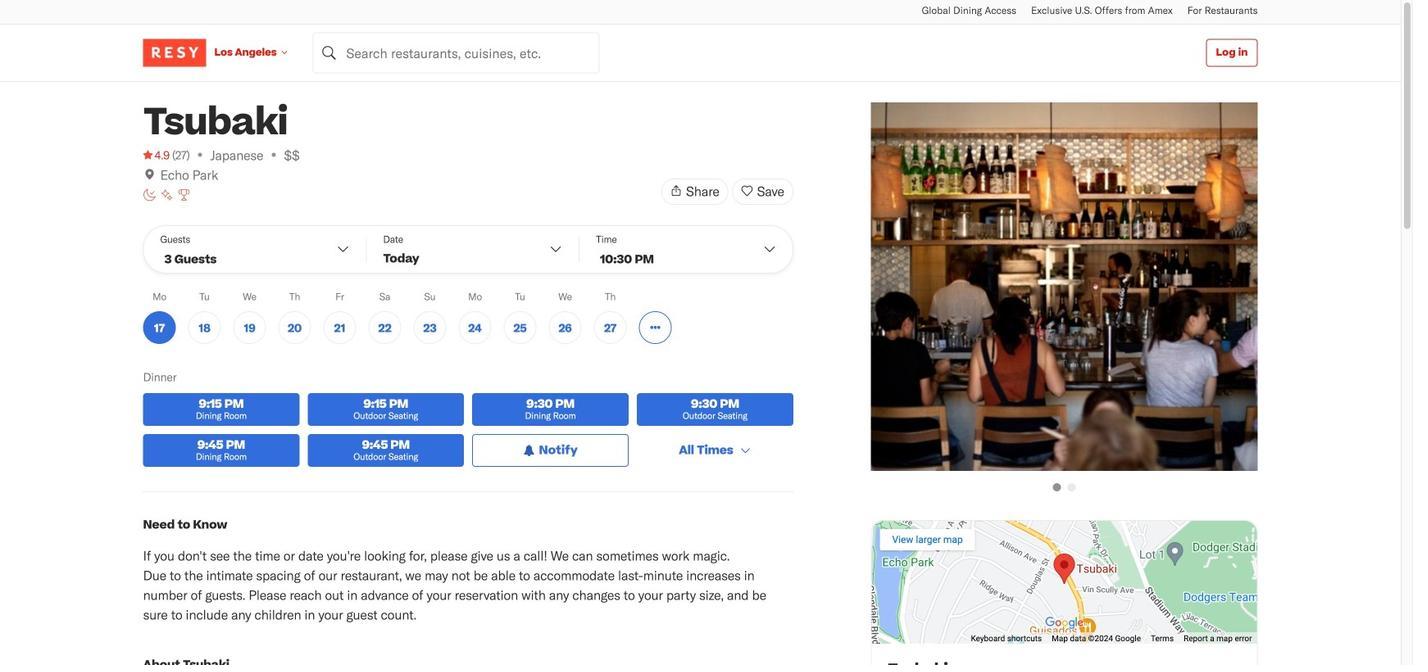 Task type: vqa. For each thing, say whether or not it's contained in the screenshot.
4.2 out of 5 stars image at the left top
no



Task type: describe. For each thing, give the bounding box(es) containing it.
Search restaurants, cuisines, etc. text field
[[313, 32, 600, 73]]



Task type: locate. For each thing, give the bounding box(es) containing it.
None field
[[313, 32, 600, 73]]

4.9 out of 5 stars image
[[143, 147, 170, 163]]



